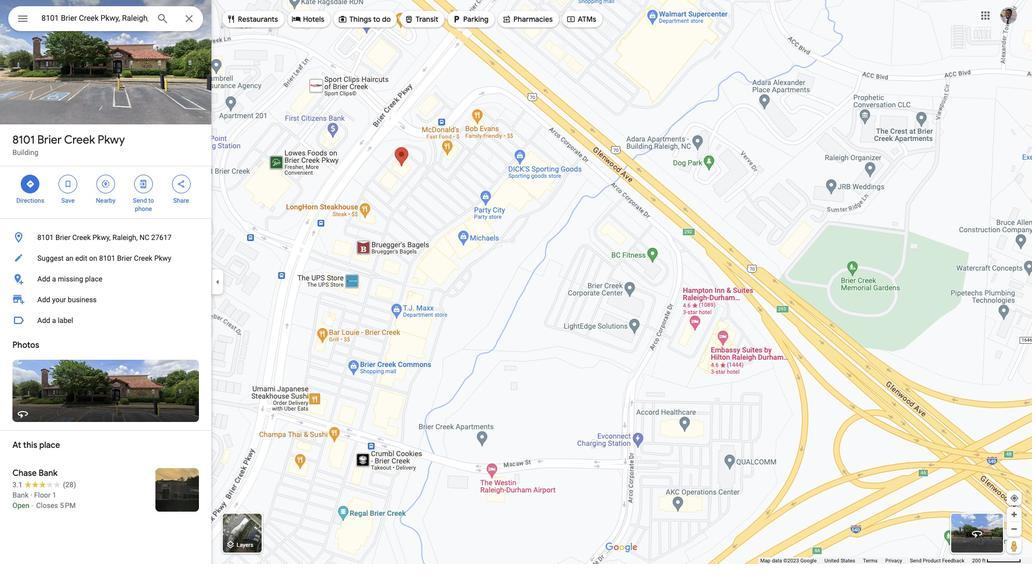Task type: vqa. For each thing, say whether or not it's contained in the screenshot.
Nonstop flight. element corresponding to 4:02 PM
no



Task type: locate. For each thing, give the bounding box(es) containing it.

[[101, 178, 110, 190]]

place
[[85, 275, 102, 283], [39, 440, 60, 451]]

0 vertical spatial brier
[[37, 133, 62, 147]]

creek inside 8101 brier creek pkwy building
[[64, 133, 95, 147]]

1 vertical spatial brier
[[55, 233, 70, 242]]

show your location image
[[1010, 494, 1020, 503]]

a for label
[[52, 316, 56, 325]]

200
[[973, 558, 982, 564]]

0 horizontal spatial 8101
[[12, 133, 35, 147]]

brier inside 8101 brier creek pkwy building
[[37, 133, 62, 147]]

⋅
[[31, 501, 34, 510]]

a for missing
[[52, 275, 56, 283]]

add a label
[[37, 316, 73, 325]]


[[567, 13, 576, 25]]

0 vertical spatial send
[[133, 197, 147, 204]]

street view image
[[972, 527, 984, 540]]

at this place
[[12, 440, 60, 451]]

footer
[[761, 557, 973, 564]]

a left the missing
[[52, 275, 56, 283]]

1 horizontal spatial to
[[373, 15, 381, 24]]

200 ft button
[[973, 558, 1022, 564]]

google maps element
[[0, 0, 1033, 564]]

add inside add your business link
[[37, 296, 50, 304]]

brier inside button
[[55, 233, 70, 242]]

an
[[66, 254, 73, 262]]

0 horizontal spatial pkwy
[[98, 133, 125, 147]]

creek
[[64, 133, 95, 147], [72, 233, 91, 242], [134, 254, 153, 262]]

1 vertical spatial a
[[52, 316, 56, 325]]

pharmacies
[[514, 15, 553, 24]]

creek down the nc
[[134, 254, 153, 262]]

1 vertical spatial send
[[910, 558, 922, 564]]

1 horizontal spatial send
[[910, 558, 922, 564]]

collapse side panel image
[[212, 276, 223, 288]]

2 vertical spatial brier
[[117, 254, 132, 262]]

None field
[[41, 12, 148, 24]]

send left the product
[[910, 558, 922, 564]]

bank up 'open'
[[12, 491, 29, 499]]

a
[[52, 275, 56, 283], [52, 316, 56, 325]]

add left "label"
[[37, 316, 50, 325]]

place right this at left
[[39, 440, 60, 451]]

ft
[[983, 558, 986, 564]]

0 horizontal spatial place
[[39, 440, 60, 451]]

nc
[[140, 233, 150, 242]]

8101 right the on
[[99, 254, 115, 262]]

0 vertical spatial to
[[373, 15, 381, 24]]

brier down raleigh,
[[117, 254, 132, 262]]

 search field
[[8, 6, 203, 33]]

united states
[[825, 558, 856, 564]]


[[26, 178, 35, 190]]

3.1
[[12, 481, 23, 489]]

a inside add a missing place button
[[52, 275, 56, 283]]

0 vertical spatial a
[[52, 275, 56, 283]]

bank up 3.1 stars 28 reviews image
[[39, 468, 58, 479]]

1 vertical spatial 8101
[[37, 233, 54, 242]]

send for send to phone
[[133, 197, 147, 204]]

add a missing place button
[[0, 269, 212, 289]]

2 a from the top
[[52, 316, 56, 325]]


[[452, 13, 461, 25]]

1 horizontal spatial pkwy
[[154, 254, 171, 262]]

8101 inside button
[[37, 233, 54, 242]]

add inside add a label button
[[37, 316, 50, 325]]

do
[[382, 15, 391, 24]]

privacy button
[[886, 557, 903, 564]]

0 horizontal spatial send
[[133, 197, 147, 204]]

8101 inside 8101 brier creek pkwy building
[[12, 133, 35, 147]]

google
[[801, 558, 817, 564]]

to inside  things to do
[[373, 15, 381, 24]]

data
[[772, 558, 783, 564]]

 restaurants
[[227, 13, 278, 25]]

(28)
[[63, 481, 76, 489]]

2 vertical spatial 8101
[[99, 254, 115, 262]]

0 vertical spatial 8101
[[12, 133, 35, 147]]

1 horizontal spatial 8101
[[37, 233, 54, 242]]

add a missing place
[[37, 275, 102, 283]]

hotels
[[303, 15, 325, 24]]

2 horizontal spatial 8101
[[99, 254, 115, 262]]

1 add from the top
[[37, 275, 50, 283]]

0 vertical spatial bank
[[39, 468, 58, 479]]

edit
[[75, 254, 87, 262]]

to up 'phone'
[[148, 197, 154, 204]]

chase bank
[[12, 468, 58, 479]]

place inside button
[[85, 275, 102, 283]]

pkwy down 27617
[[154, 254, 171, 262]]

 transit
[[405, 13, 439, 25]]

0 horizontal spatial to
[[148, 197, 154, 204]]

zoom out image
[[1011, 525, 1019, 533]]

1 horizontal spatial place
[[85, 275, 102, 283]]

add
[[37, 275, 50, 283], [37, 296, 50, 304], [37, 316, 50, 325]]

transit
[[416, 15, 439, 24]]

google account: leeland pitt  
(leeland.pitt@adept.ai) image
[[1001, 7, 1018, 24]]

chase
[[12, 468, 37, 479]]

add for add a missing place
[[37, 275, 50, 283]]

brier inside button
[[117, 254, 132, 262]]

2 add from the top
[[37, 296, 50, 304]]

2 vertical spatial creek
[[134, 254, 153, 262]]


[[63, 178, 73, 190]]

8101 up building
[[12, 133, 35, 147]]

8101 Brier Creek Pkwy, Raleigh, NC 27617 field
[[8, 6, 203, 31]]

add inside add a missing place button
[[37, 275, 50, 283]]

layers
[[237, 542, 253, 549]]


[[17, 11, 29, 26]]

feedback
[[943, 558, 965, 564]]

share
[[173, 197, 189, 204]]

send up 'phone'
[[133, 197, 147, 204]]

photos
[[12, 340, 39, 350]]

0 horizontal spatial bank
[[12, 491, 29, 499]]

1 vertical spatial creek
[[72, 233, 91, 242]]

closes
[[36, 501, 58, 510]]

map
[[761, 558, 771, 564]]

save
[[61, 197, 75, 204]]

1 horizontal spatial bank
[[39, 468, 58, 479]]

brier up building
[[37, 133, 62, 147]]

footer containing map data ©2023 google
[[761, 557, 973, 564]]

3 add from the top
[[37, 316, 50, 325]]

pkwy
[[98, 133, 125, 147], [154, 254, 171, 262]]

directions
[[16, 197, 44, 204]]

1 vertical spatial add
[[37, 296, 50, 304]]

to left do
[[373, 15, 381, 24]]

none field inside 8101 brier creek pkwy, raleigh, nc 27617 field
[[41, 12, 148, 24]]

send
[[133, 197, 147, 204], [910, 558, 922, 564]]

creek inside button
[[72, 233, 91, 242]]

creek left pkwy,
[[72, 233, 91, 242]]

place down the on
[[85, 275, 102, 283]]

0 vertical spatial pkwy
[[98, 133, 125, 147]]

united states button
[[825, 557, 856, 564]]

1 vertical spatial place
[[39, 440, 60, 451]]

1 vertical spatial to
[[148, 197, 154, 204]]

add down the suggest
[[37, 275, 50, 283]]

8101 up the suggest
[[37, 233, 54, 242]]

a left "label"
[[52, 316, 56, 325]]

brier for pkwy,
[[55, 233, 70, 242]]

creek for pkwy
[[64, 133, 95, 147]]

0 vertical spatial add
[[37, 275, 50, 283]]

states
[[841, 558, 856, 564]]

 things to do
[[338, 13, 391, 25]]

1 a from the top
[[52, 275, 56, 283]]

1 vertical spatial pkwy
[[154, 254, 171, 262]]

send inside button
[[910, 558, 922, 564]]

send inside send to phone
[[133, 197, 147, 204]]

zoom in image
[[1011, 511, 1019, 518]]

brier up an
[[55, 233, 70, 242]]

3.1 stars 28 reviews image
[[12, 480, 76, 490]]

add left your
[[37, 296, 50, 304]]

brier
[[37, 133, 62, 147], [55, 233, 70, 242], [117, 254, 132, 262]]

0 vertical spatial place
[[85, 275, 102, 283]]

2 vertical spatial add
[[37, 316, 50, 325]]

parking
[[464, 15, 489, 24]]

creek up 
[[64, 133, 95, 147]]

pkwy up 
[[98, 133, 125, 147]]

1 vertical spatial bank
[[12, 491, 29, 499]]

add your business
[[37, 296, 97, 304]]

a inside add a label button
[[52, 316, 56, 325]]

product
[[923, 558, 941, 564]]

8101
[[12, 133, 35, 147], [37, 233, 54, 242], [99, 254, 115, 262]]

to
[[373, 15, 381, 24], [148, 197, 154, 204]]

send for send product feedback
[[910, 558, 922, 564]]

8101 brier creek pkwy main content
[[0, 0, 212, 564]]

add your business link
[[0, 289, 212, 310]]

0 vertical spatial creek
[[64, 133, 95, 147]]



Task type: describe. For each thing, give the bounding box(es) containing it.
nearby
[[96, 197, 116, 204]]

add a label button
[[0, 310, 212, 331]]

pkwy,
[[93, 233, 111, 242]]

united
[[825, 558, 840, 564]]

pkwy inside button
[[154, 254, 171, 262]]

label
[[58, 316, 73, 325]]


[[405, 13, 414, 25]]

8101 for pkwy
[[12, 133, 35, 147]]

terms
[[864, 558, 878, 564]]

send product feedback button
[[910, 557, 965, 564]]

terms button
[[864, 557, 878, 564]]

creek for pkwy,
[[72, 233, 91, 242]]

your
[[52, 296, 66, 304]]

5 pm
[[60, 501, 76, 510]]

©2023
[[784, 558, 800, 564]]

missing
[[58, 275, 83, 283]]

 parking
[[452, 13, 489, 25]]

things
[[350, 15, 372, 24]]

27617
[[151, 233, 172, 242]]

restaurants
[[238, 15, 278, 24]]

suggest an edit on 8101 brier creek pkwy button
[[0, 248, 212, 269]]

·
[[30, 491, 32, 499]]

suggest
[[37, 254, 64, 262]]

creek inside button
[[134, 254, 153, 262]]

8101 inside button
[[99, 254, 115, 262]]

1
[[52, 491, 56, 499]]

building
[[12, 148, 38, 157]]


[[292, 13, 301, 25]]


[[177, 178, 186, 190]]

brier for pkwy
[[37, 133, 62, 147]]

atms
[[578, 15, 597, 24]]


[[338, 13, 347, 25]]

show street view coverage image
[[1007, 538, 1022, 554]]

phone
[[135, 205, 152, 213]]

privacy
[[886, 558, 903, 564]]

actions for 8101 brier creek pkwy region
[[0, 166, 212, 218]]

map data ©2023 google
[[761, 558, 817, 564]]

pkwy inside 8101 brier creek pkwy building
[[98, 133, 125, 147]]

200 ft
[[973, 558, 986, 564]]


[[139, 178, 148, 190]]

footer inside "google maps" element
[[761, 557, 973, 564]]

to inside send to phone
[[148, 197, 154, 204]]

this
[[23, 440, 37, 451]]


[[502, 13, 512, 25]]

8101 brier creek pkwy, raleigh, nc 27617
[[37, 233, 172, 242]]

open
[[12, 501, 29, 510]]

on
[[89, 254, 97, 262]]

raleigh,
[[113, 233, 138, 242]]

 button
[[8, 6, 37, 33]]

8101 brier creek pkwy, raleigh, nc 27617 button
[[0, 227, 212, 248]]

add for add your business
[[37, 296, 50, 304]]

bank inside bank · floor 1 open ⋅ closes 5 pm
[[12, 491, 29, 499]]

suggest an edit on 8101 brier creek pkwy
[[37, 254, 171, 262]]

business
[[68, 296, 97, 304]]

send to phone
[[133, 197, 154, 213]]

at
[[12, 440, 21, 451]]

 atms
[[567, 13, 597, 25]]

bank · floor 1 open ⋅ closes 5 pm
[[12, 491, 76, 510]]

add for add a label
[[37, 316, 50, 325]]


[[227, 13, 236, 25]]

8101 brier creek pkwy building
[[12, 133, 125, 157]]

8101 for pkwy,
[[37, 233, 54, 242]]

send product feedback
[[910, 558, 965, 564]]

 pharmacies
[[502, 13, 553, 25]]

floor
[[34, 491, 51, 499]]

 hotels
[[292, 13, 325, 25]]



